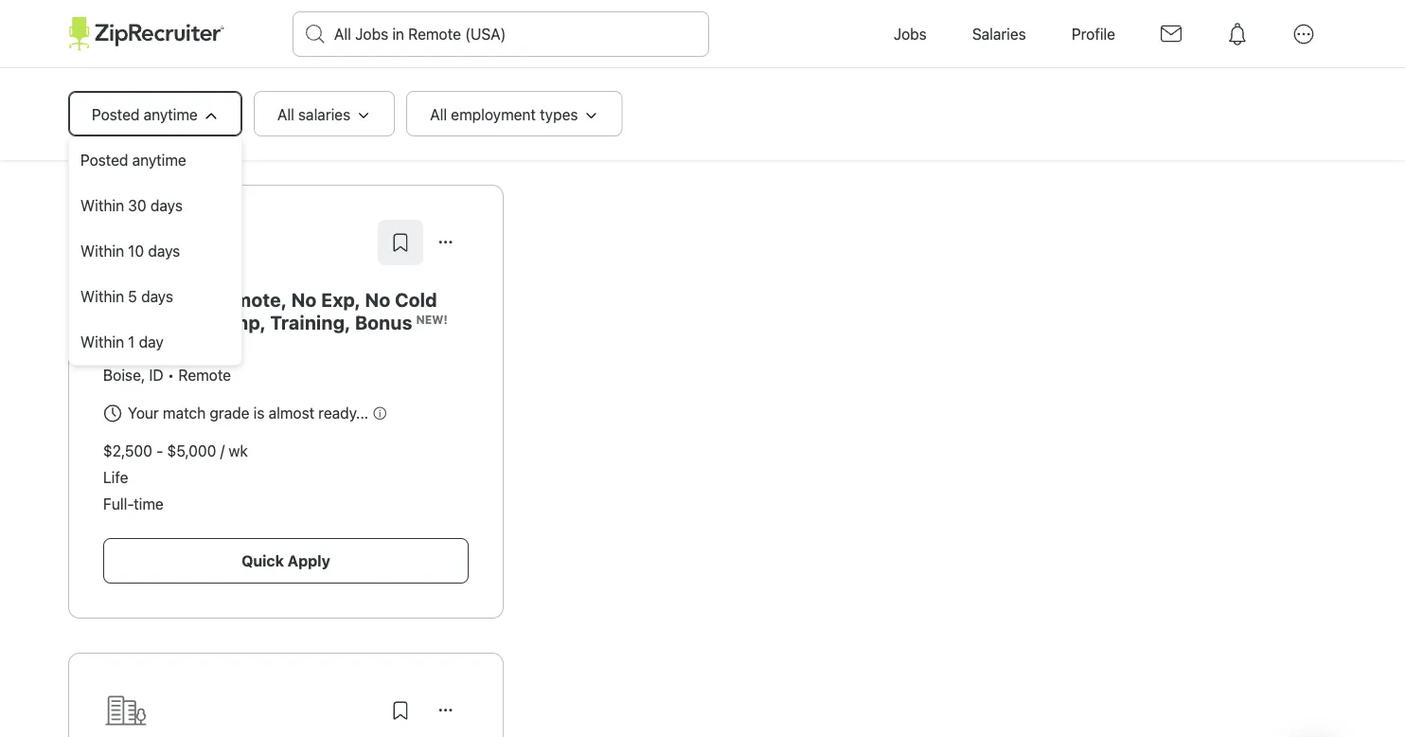 Task type: locate. For each thing, give the bounding box(es) containing it.
within
[[81, 197, 124, 215], [81, 242, 124, 260], [81, 288, 124, 306], [81, 333, 124, 351]]

sales
[[103, 288, 153, 310]]

within left 10
[[81, 242, 124, 260]]

2 vertical spatial days
[[141, 288, 173, 306]]

all
[[68, 103, 101, 134], [277, 106, 294, 124], [430, 106, 447, 124]]

Search job title or keyword search field
[[294, 12, 709, 56]]

days
[[151, 197, 183, 215], [148, 242, 180, 260], [141, 288, 173, 306]]

4 within from the top
[[81, 333, 124, 351]]

2 no from the left
[[365, 288, 391, 310]]

salaries
[[973, 25, 1027, 43]]

cold
[[395, 288, 438, 310]]

1 horizontal spatial -
[[197, 288, 206, 310]]

1 horizontal spatial no
[[365, 288, 391, 310]]

within 1 day
[[81, 333, 164, 351]]

0 horizontal spatial all
[[68, 103, 101, 134]]

within inside within 5 days button
[[81, 288, 124, 306]]

1 horizontal spatial all
[[277, 106, 294, 124]]

0 vertical spatial remote
[[221, 142, 274, 160]]

anytime up within 30 days button
[[132, 151, 186, 169]]

profile link
[[1049, 0, 1139, 68]]

30
[[128, 197, 147, 215]]

within left 5
[[81, 288, 124, 306]]

posted for posted anytime dropdown button
[[92, 106, 140, 124]]

all up the 563,757
[[68, 103, 101, 134]]

remote right in
[[221, 142, 274, 160]]

1 vertical spatial -
[[156, 442, 163, 460]]

no
[[291, 288, 317, 310], [365, 288, 391, 310]]

all inside 'popup button'
[[277, 106, 294, 124]]

posted inside dropdown button
[[92, 106, 140, 124]]

posted anytime up within 30 days
[[81, 151, 186, 169]]

posted for posted anytime button
[[81, 151, 128, 169]]

3 within from the top
[[81, 288, 124, 306]]

within inside within 1 day button
[[81, 333, 124, 351]]

- inside $2,500 - $5,000 / wk life full-time
[[156, 442, 163, 460]]

within 5 days button
[[69, 274, 241, 319]]

0 vertical spatial posted
[[92, 106, 140, 124]]

0 horizontal spatial no
[[291, 288, 317, 310]]

0 vertical spatial -
[[197, 288, 206, 310]]

wk
[[229, 442, 248, 460]]

days right 30
[[151, 197, 183, 215]]

all inside all jobs 563,757 jobs found in remote (usa)
[[68, 103, 101, 134]]

within for within 30 days
[[81, 197, 124, 215]]

menu image
[[1283, 12, 1326, 56]]

days right 5
[[141, 288, 173, 306]]

jobs
[[106, 103, 159, 134], [129, 142, 157, 160]]

no up 'bonus'
[[365, 288, 391, 310]]

None button
[[423, 220, 469, 265], [423, 688, 469, 733], [423, 220, 469, 265], [423, 688, 469, 733]]

0 vertical spatial jobs
[[106, 103, 159, 134]]

your match grade is almost ready...
[[128, 404, 369, 422]]

posted inside button
[[81, 151, 128, 169]]

within left 1
[[81, 333, 124, 351]]

1 vertical spatial remote
[[178, 366, 231, 384]]

- left $5,000
[[156, 442, 163, 460]]

0 horizontal spatial -
[[156, 442, 163, 460]]

1 within from the top
[[81, 197, 124, 215]]

quick
[[242, 552, 284, 570]]

days for within 5 days
[[141, 288, 173, 306]]

jobs
[[894, 25, 927, 43]]

boise, id • remote
[[103, 366, 231, 384]]

posted anytime button
[[69, 137, 241, 183]]

jobs up posted anytime button
[[106, 103, 159, 134]]

all jobs 563,757 jobs found in remote (usa)
[[68, 103, 319, 160]]

new!
[[416, 313, 448, 326]]

days for within 30 days
[[151, 197, 183, 215]]

training,
[[270, 311, 351, 333]]

jobs left found
[[129, 142, 157, 160]]

anytime
[[144, 106, 198, 124], [132, 151, 186, 169]]

(usa)
[[278, 142, 319, 160]]

0 vertical spatial days
[[151, 197, 183, 215]]

2 horizontal spatial all
[[430, 106, 447, 124]]

remote
[[221, 142, 274, 160], [178, 366, 231, 384]]

within left 30
[[81, 197, 124, 215]]

anytime up found
[[144, 106, 198, 124]]

high
[[159, 311, 202, 333]]

jobs link
[[871, 0, 950, 68]]

$2,500 - $5,000 / wk life full-time
[[103, 442, 248, 513]]

rep
[[158, 288, 193, 310]]

1 vertical spatial days
[[148, 242, 180, 260]]

posted anytime
[[92, 106, 198, 124], [81, 151, 186, 169]]

ready...
[[319, 404, 369, 422]]

id
[[149, 366, 164, 384]]

posted anytime inside button
[[81, 151, 186, 169]]

no up training,
[[291, 288, 317, 310]]

anytime inside dropdown button
[[144, 106, 198, 124]]

all for employment
[[430, 106, 447, 124]]

sales rep - remote, no exp, no cold calls, high comp, training, bonus image
[[103, 220, 180, 265]]

all inside popup button
[[430, 106, 447, 124]]

563,757
[[68, 142, 125, 160]]

1 vertical spatial posted
[[81, 151, 128, 169]]

1 vertical spatial anytime
[[132, 151, 186, 169]]

all up (usa)
[[277, 106, 294, 124]]

0 vertical spatial posted anytime
[[92, 106, 198, 124]]

salaries
[[298, 106, 351, 124]]

all employment types button
[[407, 91, 623, 136]]

within 1 day button
[[69, 319, 241, 365]]

anytime inside button
[[132, 151, 186, 169]]

types
[[540, 106, 578, 124]]

remote right •
[[178, 366, 231, 384]]

found
[[161, 142, 201, 160]]

posted anytime for posted anytime button
[[81, 151, 186, 169]]

-
[[197, 288, 206, 310], [156, 442, 163, 460]]

is
[[254, 404, 265, 422]]

posted
[[92, 106, 140, 124], [81, 151, 128, 169]]

days for within 10 days
[[148, 242, 180, 260]]

posted anytime inside dropdown button
[[92, 106, 198, 124]]

within 10 days
[[81, 242, 180, 260]]

all for jobs
[[68, 103, 101, 134]]

all employment types
[[430, 106, 578, 124]]

1 vertical spatial posted anytime
[[81, 151, 186, 169]]

within inside within 10 days button
[[81, 242, 124, 260]]

your
[[128, 404, 159, 422]]

main element
[[68, 0, 1338, 68]]

posted up within 30 days
[[81, 151, 128, 169]]

exp,
[[321, 288, 361, 310]]

within 5 days
[[81, 288, 173, 306]]

0 vertical spatial anytime
[[144, 106, 198, 124]]

posted up the 563,757
[[92, 106, 140, 124]]

notifications image
[[1216, 12, 1260, 56]]

posted anytime up posted anytime button
[[92, 106, 198, 124]]

- right rep
[[197, 288, 206, 310]]

- inside sales rep - remote, no exp, no cold calls, high comp, training, bonus
[[197, 288, 206, 310]]

save job for later image
[[389, 699, 412, 722]]

all left employment
[[430, 106, 447, 124]]

days right 10
[[148, 242, 180, 260]]

2 within from the top
[[81, 242, 124, 260]]

within inside within 30 days button
[[81, 197, 124, 215]]



Task type: vqa. For each thing, say whether or not it's contained in the screenshot.
rightmost 'salaries'
no



Task type: describe. For each thing, give the bounding box(es) containing it.
remote,
[[211, 288, 287, 310]]

boise, id link
[[103, 366, 164, 384]]

within for within 1 day
[[81, 333, 124, 351]]

life
[[103, 468, 128, 486]]

sales rep - remote, no exp, no cold calls, high comp, training, bonus
[[103, 288, 438, 333]]

anytime for posted anytime dropdown button
[[144, 106, 198, 124]]

$2,500
[[103, 442, 152, 460]]

employment
[[451, 106, 536, 124]]

full-
[[103, 495, 134, 513]]

grade
[[210, 404, 250, 422]]

within 30 days button
[[69, 183, 241, 228]]

bonus
[[355, 311, 413, 333]]

quick apply
[[242, 552, 330, 570]]

/
[[220, 442, 225, 460]]

quick apply button
[[103, 538, 469, 584]]

remote inside all jobs 563,757 jobs found in remote (usa)
[[221, 142, 274, 160]]

ziprecruiter image
[[68, 17, 225, 51]]

posted anytime button
[[68, 91, 242, 136]]

almost
[[269, 404, 315, 422]]

•
[[168, 366, 175, 384]]

day
[[139, 333, 164, 351]]

match
[[163, 404, 206, 422]]

time
[[134, 495, 164, 513]]

profile
[[1072, 25, 1116, 43]]

within 10 days button
[[69, 228, 241, 274]]

save job for later image
[[389, 231, 412, 254]]

posted anytime for posted anytime dropdown button
[[92, 106, 198, 124]]

5
[[128, 288, 137, 306]]

comp,
[[206, 311, 266, 333]]

within 30 days
[[81, 197, 183, 215]]

$5,000
[[167, 442, 216, 460]]

1
[[128, 333, 135, 351]]

salaries link
[[950, 0, 1049, 68]]

in
[[205, 142, 217, 160]]

1 vertical spatial jobs
[[129, 142, 157, 160]]

apply
[[288, 552, 330, 570]]

within for within 10 days
[[81, 242, 124, 260]]

your match grade is almost ready... button
[[101, 398, 388, 428]]

all for salaries
[[277, 106, 294, 124]]

calls,
[[103, 311, 154, 333]]

all salaries button
[[254, 91, 395, 136]]

anytime for posted anytime button
[[132, 151, 186, 169]]

all salaries
[[277, 106, 351, 124]]

within for within 5 days
[[81, 288, 124, 306]]

1 no from the left
[[291, 288, 317, 310]]

boise,
[[103, 366, 145, 384]]

10
[[128, 242, 144, 260]]



